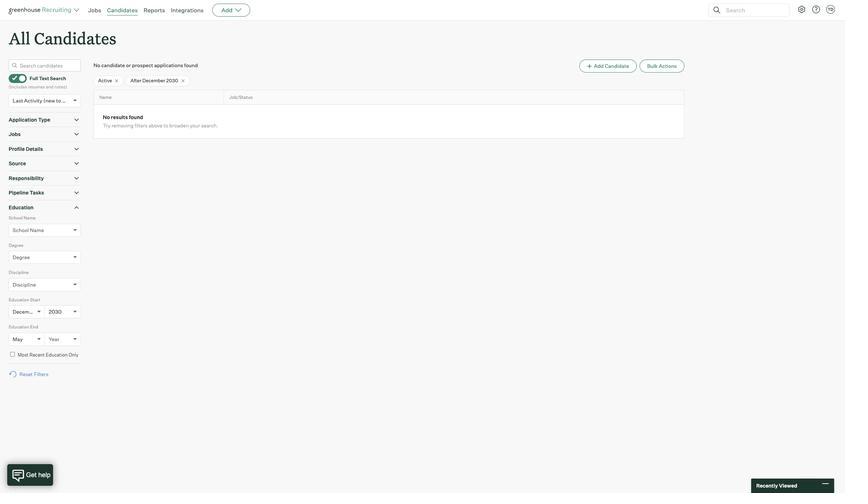 Task type: describe. For each thing, give the bounding box(es) containing it.
bulk
[[647, 63, 658, 69]]

td button
[[826, 5, 835, 14]]

education end
[[9, 324, 38, 330]]

to inside no results found try removing filters above to broaden your search.
[[164, 123, 168, 129]]

0 vertical spatial candidates
[[107, 6, 138, 14]]

december option
[[13, 309, 37, 315]]

education down year
[[46, 352, 68, 358]]

0 vertical spatial degree
[[9, 243, 23, 248]]

education start
[[9, 297, 40, 302]]

1 vertical spatial school name
[[13, 227, 44, 233]]

pipeline tasks
[[9, 190, 44, 196]]

candidates link
[[107, 6, 138, 14]]

broaden
[[169, 123, 189, 129]]

education for education
[[9, 204, 34, 210]]

notes)
[[54, 84, 67, 90]]

Search text field
[[724, 5, 783, 15]]

resumes
[[28, 84, 45, 90]]

filters
[[34, 371, 48, 377]]

add candidate
[[594, 63, 629, 69]]

2030 option
[[49, 309, 62, 315]]

results
[[111, 114, 128, 120]]

reset filters button
[[9, 368, 52, 381]]

add candidate link
[[579, 60, 637, 73]]

job/status
[[229, 95, 253, 100]]

0 horizontal spatial 2030
[[49, 309, 62, 315]]

may option
[[13, 336, 23, 342]]

application type
[[9, 117, 50, 123]]

Most Recent Education Only checkbox
[[10, 352, 15, 357]]

(new
[[43, 97, 55, 104]]

greenhouse recruiting image
[[9, 6, 74, 14]]

no for no candidate or prospect applications found
[[94, 62, 100, 68]]

no candidate or prospect applications found
[[94, 62, 198, 68]]

reset filters
[[19, 371, 48, 377]]

add for add candidate
[[594, 63, 604, 69]]

most recent education only
[[18, 352, 78, 358]]

profile details
[[9, 146, 43, 152]]

education for education end
[[9, 324, 29, 330]]

reports
[[144, 6, 165, 14]]

discipline element
[[9, 269, 81, 296]]

reports link
[[144, 6, 165, 14]]

bulk actions
[[647, 63, 677, 69]]

last activity (new to old)
[[13, 97, 71, 104]]

0 horizontal spatial jobs
[[9, 131, 21, 137]]

tasks
[[30, 190, 44, 196]]

applications
[[154, 62, 183, 68]]

pipeline
[[9, 190, 29, 196]]

search.
[[201, 123, 218, 129]]

add button
[[212, 4, 250, 17]]

responsibility
[[9, 175, 44, 181]]

after
[[131, 78, 141, 83]]

full text search (includes resumes and notes)
[[9, 75, 67, 90]]

0 vertical spatial school
[[9, 215, 23, 221]]

school name element
[[9, 215, 81, 242]]

0 vertical spatial discipline
[[9, 270, 29, 275]]

candidate
[[605, 63, 629, 69]]

and
[[46, 84, 53, 90]]

0 vertical spatial name
[[99, 95, 112, 100]]

or
[[126, 62, 131, 68]]

year
[[49, 336, 59, 342]]

all candidates
[[9, 27, 116, 49]]

removing
[[112, 123, 133, 129]]

found inside no results found try removing filters above to broaden your search.
[[129, 114, 143, 120]]

viewed
[[779, 483, 797, 489]]

text
[[39, 75, 49, 81]]

may
[[13, 336, 23, 342]]

your
[[190, 123, 200, 129]]

1 horizontal spatial 2030
[[166, 78, 178, 83]]

td
[[828, 7, 834, 12]]

0 vertical spatial december
[[142, 78, 165, 83]]

checkmark image
[[12, 76, 17, 81]]

last activity (new to old) option
[[13, 97, 71, 104]]

configure image
[[798, 5, 806, 14]]

application
[[9, 117, 37, 123]]



Task type: locate. For each thing, give the bounding box(es) containing it.
profile
[[9, 146, 25, 152]]

school down pipeline
[[9, 215, 23, 221]]

december down education start
[[13, 309, 37, 315]]

december
[[142, 78, 165, 83], [13, 309, 37, 315]]

integrations link
[[171, 6, 204, 14]]

filters
[[135, 123, 148, 129]]

0 horizontal spatial found
[[129, 114, 143, 120]]

name up degree element
[[30, 227, 44, 233]]

no up try
[[103, 114, 110, 120]]

1 horizontal spatial jobs
[[88, 6, 101, 14]]

jobs up profile
[[9, 131, 21, 137]]

Search candidates field
[[9, 60, 81, 72]]

actions
[[659, 63, 677, 69]]

1 vertical spatial found
[[129, 114, 143, 120]]

jobs left candidates link at the top left
[[88, 6, 101, 14]]

0 horizontal spatial add
[[221, 6, 233, 14]]

1 horizontal spatial found
[[184, 62, 198, 68]]

candidates down jobs link
[[34, 27, 116, 49]]

type
[[38, 117, 50, 123]]

discipline
[[9, 270, 29, 275], [13, 282, 36, 288]]

candidates right jobs link
[[107, 6, 138, 14]]

school up degree element
[[13, 227, 29, 233]]

recent
[[30, 352, 45, 358]]

1 horizontal spatial add
[[594, 63, 604, 69]]

above
[[149, 123, 163, 129]]

0 vertical spatial found
[[184, 62, 198, 68]]

1 horizontal spatial no
[[103, 114, 110, 120]]

1 horizontal spatial december
[[142, 78, 165, 83]]

2030
[[166, 78, 178, 83], [49, 309, 62, 315]]

education up december 'option'
[[9, 297, 29, 302]]

to right the above
[[164, 123, 168, 129]]

1 vertical spatial school
[[13, 227, 29, 233]]

0 vertical spatial to
[[56, 97, 61, 104]]

search
[[50, 75, 66, 81]]

1 vertical spatial degree
[[13, 254, 30, 260]]

school name up degree element
[[13, 227, 44, 233]]

1 vertical spatial december
[[13, 309, 37, 315]]

name down "active"
[[99, 95, 112, 100]]

integrations
[[171, 6, 204, 14]]

found right applications
[[184, 62, 198, 68]]

add inside add candidate link
[[594, 63, 604, 69]]

0 horizontal spatial to
[[56, 97, 61, 104]]

1 vertical spatial add
[[594, 63, 604, 69]]

no inside no results found try removing filters above to broaden your search.
[[103, 114, 110, 120]]

last
[[13, 97, 23, 104]]

0 vertical spatial 2030
[[166, 78, 178, 83]]

degree element
[[9, 242, 81, 269]]

most
[[18, 352, 29, 358]]

education for education start
[[9, 297, 29, 302]]

0 vertical spatial no
[[94, 62, 100, 68]]

prospect
[[132, 62, 153, 68]]

0 vertical spatial jobs
[[88, 6, 101, 14]]

no results found try removing filters above to broaden your search.
[[103, 114, 218, 129]]

activity
[[24, 97, 42, 104]]

full
[[30, 75, 38, 81]]

only
[[69, 352, 78, 358]]

add
[[221, 6, 233, 14], [594, 63, 604, 69]]

1 vertical spatial 2030
[[49, 309, 62, 315]]

degree up discipline element
[[13, 254, 30, 260]]

end
[[30, 324, 38, 330]]

degree down school name element
[[9, 243, 23, 248]]

2030 down applications
[[166, 78, 178, 83]]

school name down pipeline
[[9, 215, 36, 221]]

1 horizontal spatial to
[[164, 123, 168, 129]]

education up may
[[9, 324, 29, 330]]

to
[[56, 97, 61, 104], [164, 123, 168, 129]]

add for add
[[221, 6, 233, 14]]

recently
[[756, 483, 778, 489]]

name down pipeline tasks
[[24, 215, 36, 221]]

2 vertical spatial name
[[30, 227, 44, 233]]

details
[[26, 146, 43, 152]]

school name
[[9, 215, 36, 221], [13, 227, 44, 233]]

candidates
[[107, 6, 138, 14], [34, 27, 116, 49]]

reset
[[19, 371, 33, 377]]

school
[[9, 215, 23, 221], [13, 227, 29, 233]]

found
[[184, 62, 198, 68], [129, 114, 143, 120]]

recently viewed
[[756, 483, 797, 489]]

1 vertical spatial candidates
[[34, 27, 116, 49]]

add inside add popup button
[[221, 6, 233, 14]]

old)
[[62, 97, 71, 104]]

education
[[9, 204, 34, 210], [9, 297, 29, 302], [9, 324, 29, 330], [46, 352, 68, 358]]

degree
[[9, 243, 23, 248], [13, 254, 30, 260]]

education down pipeline
[[9, 204, 34, 210]]

active
[[98, 78, 112, 83]]

to left old) at top left
[[56, 97, 61, 104]]

all
[[9, 27, 30, 49]]

name
[[99, 95, 112, 100], [24, 215, 36, 221], [30, 227, 44, 233]]

december down no candidate or prospect applications found
[[142, 78, 165, 83]]

0 horizontal spatial december
[[13, 309, 37, 315]]

after december 2030
[[131, 78, 178, 83]]

start
[[30, 297, 40, 302]]

0 vertical spatial add
[[221, 6, 233, 14]]

1 vertical spatial no
[[103, 114, 110, 120]]

(includes
[[9, 84, 27, 90]]

jobs
[[88, 6, 101, 14], [9, 131, 21, 137]]

source
[[9, 160, 26, 167]]

0 vertical spatial school name
[[9, 215, 36, 221]]

try
[[103, 123, 111, 129]]

no for no results found try removing filters above to broaden your search.
[[103, 114, 110, 120]]

no
[[94, 62, 100, 68], [103, 114, 110, 120]]

2030 up year
[[49, 309, 62, 315]]

1 vertical spatial name
[[24, 215, 36, 221]]

no left candidate
[[94, 62, 100, 68]]

1 vertical spatial discipline
[[13, 282, 36, 288]]

bulk actions link
[[640, 60, 685, 73]]

1 vertical spatial jobs
[[9, 131, 21, 137]]

td button
[[825, 4, 837, 15]]

candidate
[[101, 62, 125, 68]]

1 vertical spatial to
[[164, 123, 168, 129]]

jobs link
[[88, 6, 101, 14]]

found up the filters
[[129, 114, 143, 120]]

0 horizontal spatial no
[[94, 62, 100, 68]]



Task type: vqa. For each thing, say whether or not it's contained in the screenshot.
resumes
yes



